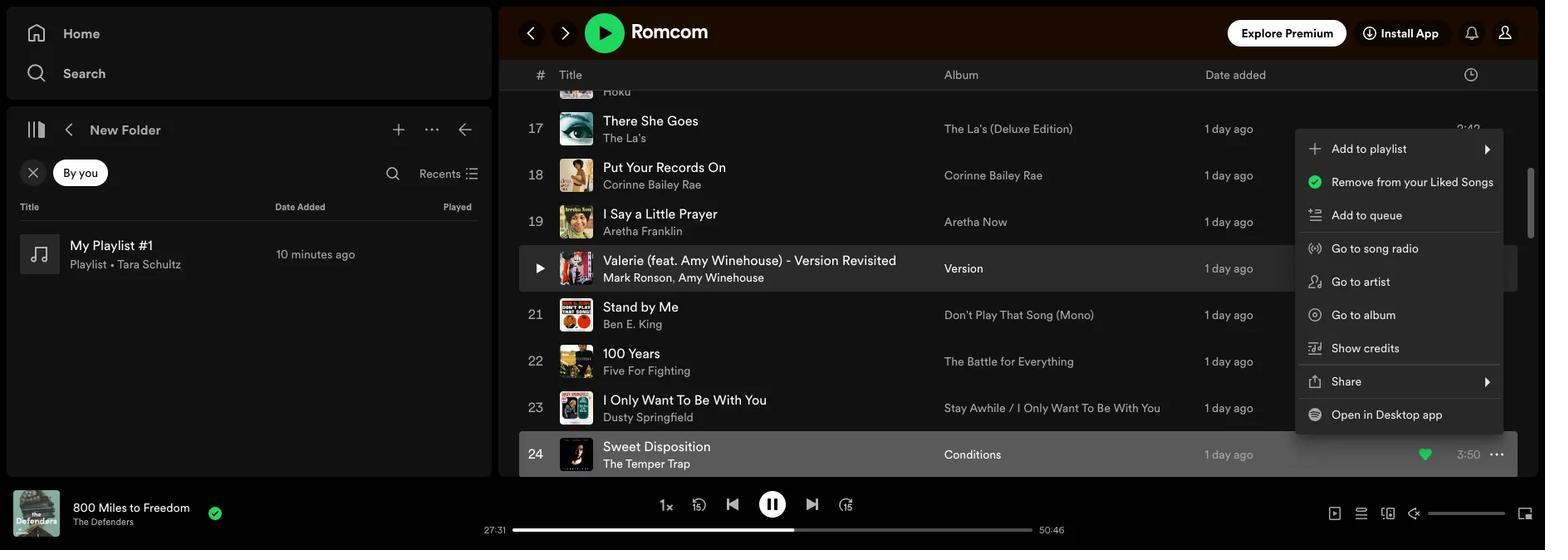 Task type: describe. For each thing, give the bounding box(es) containing it.
the la's (deluxe edition)
[[945, 120, 1073, 137]]

title inside the main element
[[20, 201, 39, 214]]

go back image
[[525, 27, 538, 40]]

aretha now
[[945, 214, 1008, 230]]

ago for 100 years
[[1234, 353, 1254, 370]]

main element
[[7, 7, 492, 477]]

27:31
[[484, 524, 506, 536]]

go for go to song radio
[[1332, 240, 1348, 257]]

100 years cell
[[560, 339, 698, 384]]

rae inside the put your records on corinne bailey rae
[[682, 176, 702, 193]]

search link
[[27, 57, 472, 90]]

little
[[646, 204, 676, 223]]

cranberries
[[626, 37, 688, 53]]

version inside valerie (feat. amy winehouse) - version revisited mark ronson , amy winehouse
[[794, 251, 839, 269]]

go to album
[[1332, 307, 1396, 323]]

2:42
[[1457, 120, 1481, 137]]

1 horizontal spatial only
[[1024, 400, 1048, 416]]

•
[[110, 256, 115, 273]]

show credits button
[[1299, 332, 1501, 365]]

you inside i only want to be with you dusty springfield
[[745, 391, 767, 409]]

ben e. king link
[[603, 316, 663, 332]]

1 day ago for sweet disposition
[[1205, 446, 1254, 463]]

add to playlist button
[[1299, 132, 1501, 165]]

added
[[297, 201, 326, 214]]

- inside perfect day - chris lord alge mix hoku
[[676, 65, 682, 83]]

fighting
[[648, 362, 691, 379]]

disposition
[[644, 437, 711, 455]]

that
[[1000, 307, 1024, 323]]

to for queue
[[1356, 207, 1367, 224]]

1 day ago for valerie (feat. amy winehouse) - version revisited
[[1205, 260, 1254, 277]]

duration element
[[1465, 68, 1478, 81]]

the cranberries link
[[603, 37, 688, 53]]

3:50
[[1457, 446, 1481, 463]]

valerie (feat. amy winehouse) - version revisited mark ronson , amy winehouse
[[603, 251, 897, 286]]

day for put your records on
[[1212, 167, 1231, 184]]

3:36 cell
[[1419, 199, 1504, 244]]

everything
[[1018, 353, 1074, 370]]

dreams link
[[603, 18, 649, 37]]

goes
[[667, 111, 699, 130]]

there she goes cell
[[560, 106, 705, 151]]

1 day ago for put your records on
[[1205, 167, 1254, 184]]

liked
[[1431, 174, 1459, 190]]

next image
[[806, 497, 819, 511]]

a
[[635, 204, 642, 223]]

alge
[[750, 65, 778, 83]]

install app
[[1381, 25, 1439, 42]]

for
[[1001, 353, 1015, 370]]

by
[[63, 165, 76, 181]]

1 day ago for there she goes
[[1205, 120, 1254, 137]]

sweet disposition row
[[519, 431, 1518, 478]]

day
[[650, 65, 673, 83]]

radio
[[1392, 240, 1419, 257]]

1 horizontal spatial version
[[945, 260, 984, 277]]

by you
[[63, 165, 98, 181]]

2:42 cell
[[1419, 106, 1504, 151]]

franklin
[[641, 223, 683, 239]]

sweet disposition link
[[603, 437, 711, 455]]

1 horizontal spatial with
[[1114, 400, 1139, 416]]

played
[[444, 201, 472, 214]]

stand by me ben e. king
[[603, 297, 679, 332]]

winehouse
[[705, 269, 764, 286]]

ago for perfect day - chris lord alge mix
[[1234, 74, 1254, 91]]

prayer
[[679, 204, 718, 223]]

defenders
[[91, 516, 134, 528]]

i only want to be with you cell
[[560, 386, 774, 430]]

day for there she goes
[[1212, 120, 1231, 137]]

add for add to queue
[[1332, 207, 1354, 224]]

folder
[[122, 120, 161, 139]]

want inside i only want to be with you dusty springfield
[[642, 391, 674, 409]]

playlist
[[1370, 140, 1407, 157]]

corinne bailey rae
[[945, 167, 1043, 184]]

add for add to playlist
[[1332, 140, 1354, 157]]

ago for sweet disposition
[[1234, 446, 1254, 463]]

date for date added
[[275, 201, 295, 214]]

share
[[1332, 373, 1362, 390]]

3:36
[[1457, 214, 1481, 230]]

cell up 4:04
[[1419, 292, 1504, 337]]

1 for i only want to be with you
[[1205, 400, 1209, 416]]

1 day ago for dreams
[[1205, 27, 1254, 44]]

explore premium
[[1242, 25, 1334, 42]]

go forward image
[[558, 27, 572, 40]]

i only want to be with you dusty springfield
[[603, 391, 767, 425]]

1 horizontal spatial bailey
[[989, 167, 1020, 184]]

hoku link
[[603, 83, 631, 100]]

remove from your liked songs button
[[1299, 165, 1501, 199]]

song
[[1364, 240, 1389, 257]]

show
[[1332, 340, 1361, 356]]

home link
[[27, 17, 472, 50]]

cell up go back "image"
[[533, 0, 547, 12]]

cell up explore
[[1205, 0, 1254, 12]]

to for album
[[1350, 307, 1361, 323]]

duration image
[[1465, 68, 1478, 81]]

1 horizontal spatial aretha
[[945, 214, 980, 230]]

go to artist link
[[1299, 265, 1501, 298]]

Recents, List view field
[[406, 160, 489, 187]]

to for artist
[[1350, 273, 1361, 290]]

stand by me cell
[[560, 292, 685, 337]]

add to playlist
[[1332, 140, 1407, 157]]

volume off image
[[1408, 507, 1422, 520]]

1 horizontal spatial be
[[1097, 400, 1111, 416]]

share button
[[1299, 365, 1501, 398]]

date for date added
[[1206, 66, 1231, 83]]

ben
[[603, 316, 623, 332]]

sweet disposition the temper trap
[[603, 437, 711, 472]]

there she goes link
[[603, 111, 699, 130]]

legally blonde
[[945, 74, 1021, 91]]

stay awhile / i only want to be with you link
[[945, 400, 1161, 416]]

# column header
[[536, 60, 546, 89]]

new folder button
[[86, 116, 164, 143]]

perfect
[[603, 65, 646, 83]]

1 for put your records on
[[1205, 167, 1209, 184]]

1 horizontal spatial rae
[[1023, 167, 1043, 184]]

perfect day - chris lord alge mix cell
[[560, 60, 811, 105]]

ago for valerie (feat. amy winehouse) - version revisited
[[1234, 260, 1254, 277]]

100 years five for fighting
[[603, 344, 691, 379]]

mix
[[781, 65, 804, 83]]

mark ronson link
[[603, 269, 672, 286]]

blonde
[[985, 74, 1021, 91]]

cell up album
[[945, 0, 985, 12]]

now playing view image
[[39, 498, 52, 511]]

hoku
[[603, 83, 631, 100]]

valerie (feat. amy winehouse) - version revisited row
[[519, 245, 1518, 292]]

menu containing add to playlist
[[1295, 129, 1504, 435]]

ago for i say a little prayer
[[1234, 214, 1254, 230]]

1 day ago for perfect day - chris lord alge mix
[[1205, 74, 1254, 91]]

five for fighting link
[[603, 362, 691, 379]]

put your records on cell
[[560, 153, 733, 198]]

title inside # row
[[559, 66, 582, 83]]

install app link
[[1354, 20, 1452, 47]]

play
[[976, 307, 997, 323]]

4:04
[[1457, 353, 1481, 370]]

go to song radio button
[[1299, 232, 1501, 265]]

the down legally
[[945, 120, 964, 137]]

put
[[603, 158, 623, 176]]

perfect day - chris lord alge mix link
[[603, 65, 804, 83]]

the inside sweet disposition the temper trap
[[603, 455, 623, 472]]

day for sweet disposition
[[1212, 446, 1231, 463]]

ago for stand by me
[[1234, 307, 1254, 323]]

cell up dreams link
[[560, 0, 712, 12]]

cell up what's new image
[[1419, 0, 1504, 12]]

,
[[672, 269, 676, 286]]

songs
[[1462, 174, 1494, 190]]

1 day ago for i only want to be with you
[[1205, 400, 1254, 416]]

i only want to be with you link
[[603, 391, 767, 409]]

3:35
[[1457, 167, 1481, 184]]

1 horizontal spatial la's
[[967, 120, 988, 137]]

open in desktop app button
[[1299, 398, 1501, 431]]

the left "battle"
[[945, 353, 964, 370]]

queue
[[1370, 207, 1403, 224]]

desktop
[[1376, 406, 1420, 423]]

legally blonde link
[[945, 74, 1021, 91]]

to inside 800 miles to freedom the defenders
[[130, 499, 140, 516]]

go for go to artist
[[1332, 273, 1348, 290]]

i say a little prayer cell
[[560, 199, 724, 244]]

the la's (deluxe edition) link
[[945, 120, 1073, 137]]



Task type: locate. For each thing, give the bounding box(es) containing it.
4:31
[[1457, 27, 1481, 44]]

bailey
[[989, 167, 1020, 184], [648, 176, 679, 193]]

1 1 from the top
[[1205, 27, 1209, 44]]

7 ago from the top
[[1234, 307, 1254, 323]]

1 horizontal spatial to
[[1082, 400, 1094, 416]]

sweet disposition cell
[[560, 432, 718, 477]]

search
[[63, 64, 106, 82]]

(deluxe
[[991, 120, 1030, 137]]

1 for 100 years
[[1205, 353, 1209, 370]]

/
[[1009, 400, 1015, 416]]

version up the don't
[[945, 260, 984, 277]]

be inside i only want to be with you dusty springfield
[[694, 391, 710, 409]]

0 vertical spatial title
[[559, 66, 582, 83]]

0 horizontal spatial corinne
[[603, 176, 645, 193]]

10 day from the top
[[1212, 446, 1231, 463]]

1 ago from the top
[[1234, 27, 1254, 44]]

0 horizontal spatial bailey
[[648, 176, 679, 193]]

want
[[642, 391, 674, 409], [1051, 400, 1079, 416]]

to for playlist
[[1356, 140, 1367, 157]]

- right day
[[676, 65, 682, 83]]

title down the clear filters icon
[[20, 201, 39, 214]]

5 1 from the top
[[1205, 214, 1209, 230]]

1 vertical spatial date
[[275, 201, 295, 214]]

corinne bailey rae link up the i say a little prayer link on the left top
[[603, 176, 702, 193]]

bailey down the la's (deluxe edition) link
[[989, 167, 1020, 184]]

go left artist
[[1332, 273, 1348, 290]]

4 1 day ago from the top
[[1205, 167, 1254, 184]]

0 horizontal spatial only
[[610, 391, 639, 409]]

aretha inside i say a little prayer aretha franklin
[[603, 223, 639, 239]]

ago for i only want to be with you
[[1234, 400, 1254, 416]]

800
[[73, 499, 96, 516]]

rae up prayer on the left of the page
[[682, 176, 702, 193]]

add inside dropdown button
[[1332, 140, 1354, 157]]

9 1 from the top
[[1205, 400, 1209, 416]]

2 ago from the top
[[1234, 74, 1254, 91]]

to for song
[[1350, 240, 1361, 257]]

to left playlist
[[1356, 140, 1367, 157]]

add up remove
[[1332, 140, 1354, 157]]

None search field
[[379, 160, 406, 187]]

version left revisited
[[794, 251, 839, 269]]

to left queue on the right
[[1356, 207, 1367, 224]]

to inside button
[[1350, 240, 1361, 257]]

to inside i only want to be with you dusty springfield
[[677, 391, 691, 409]]

song
[[1027, 307, 1054, 323]]

0 horizontal spatial to
[[677, 391, 691, 409]]

the up put
[[603, 130, 623, 146]]

0 horizontal spatial -
[[676, 65, 682, 83]]

8 day from the top
[[1212, 353, 1231, 370]]

clear filters image
[[27, 166, 40, 179]]

# row
[[519, 60, 1518, 90]]

50:46
[[1039, 524, 1065, 536]]

search in your library image
[[386, 167, 399, 180]]

i inside i say a little prayer aretha franklin
[[603, 204, 607, 223]]

100
[[603, 344, 625, 362]]

the inside the dreams the cranberries
[[603, 37, 623, 53]]

i for i say a little prayer
[[603, 204, 607, 223]]

ago inside the valerie (feat. amy winehouse) - version revisited row
[[1234, 260, 1254, 277]]

day for i only want to be with you
[[1212, 400, 1231, 416]]

1 day ago for i say a little prayer
[[1205, 214, 1254, 230]]

day for 100 years
[[1212, 353, 1231, 370]]

i left say
[[603, 204, 607, 223]]

app
[[1423, 406, 1443, 423]]

group containing playlist
[[13, 228, 485, 281]]

7 1 from the top
[[1205, 307, 1209, 323]]

1 for stand by me
[[1205, 307, 1209, 323]]

9 ago from the top
[[1234, 400, 1254, 416]]

1 horizontal spatial -
[[786, 251, 791, 269]]

1 day from the top
[[1212, 27, 1231, 44]]

corinne up say
[[603, 176, 645, 193]]

0 horizontal spatial la's
[[626, 130, 646, 146]]

bailey inside the put your records on corinne bailey rae
[[648, 176, 679, 193]]

3 1 day ago from the top
[[1205, 120, 1254, 137]]

7 1 day ago from the top
[[1205, 307, 1254, 323]]

1 horizontal spatial corinne bailey rae link
[[945, 167, 1043, 184]]

i for i only want to be with you
[[603, 391, 607, 409]]

1 for there she goes
[[1205, 120, 1209, 137]]

1 day ago inside sweet disposition row
[[1205, 446, 1254, 463]]

to left artist
[[1350, 273, 1361, 290]]

bailey up little
[[648, 176, 679, 193]]

0 vertical spatial -
[[676, 65, 682, 83]]

date inside the main element
[[275, 201, 295, 214]]

years
[[628, 344, 660, 362]]

to inside button
[[1356, 207, 1367, 224]]

1 for sweet disposition
[[1205, 446, 1209, 463]]

corinne bailey rae link inside put your records on cell
[[603, 176, 702, 193]]

10 1 from the top
[[1205, 446, 1209, 463]]

9 day from the top
[[1212, 400, 1231, 416]]

la's inside the there she goes the la's
[[626, 130, 646, 146]]

5 ago from the top
[[1234, 214, 1254, 230]]

i say a little prayer aretha franklin
[[603, 204, 718, 239]]

for
[[628, 362, 645, 379]]

album
[[944, 66, 979, 83]]

9 1 day ago from the top
[[1205, 400, 1254, 416]]

6 ago from the top
[[1234, 260, 1254, 277]]

ago for dreams
[[1234, 27, 1254, 44]]

springfield
[[636, 409, 694, 425]]

day inside sweet disposition row
[[1212, 446, 1231, 463]]

8 1 from the top
[[1205, 353, 1209, 370]]

corinne bailey rae link up now
[[945, 167, 1043, 184]]

corinne up aretha now link
[[945, 167, 986, 184]]

1 horizontal spatial want
[[1051, 400, 1079, 416]]

add to queue button
[[1299, 199, 1501, 232]]

2 1 from the top
[[1205, 74, 1209, 91]]

your
[[1404, 174, 1428, 190]]

valerie (feat. amy winehouse) - version revisited cell
[[560, 246, 903, 291]]

1 horizontal spatial title
[[559, 66, 582, 83]]

artist
[[1364, 273, 1391, 290]]

don't
[[945, 307, 973, 323]]

to left album on the right bottom of the page
[[1350, 307, 1361, 323]]

100 years link
[[603, 344, 660, 362]]

lord
[[720, 65, 747, 83]]

0 vertical spatial date
[[1206, 66, 1231, 83]]

2 go from the top
[[1332, 273, 1348, 290]]

day for dreams
[[1212, 27, 1231, 44]]

dreams cell
[[560, 13, 694, 58]]

4 1 from the top
[[1205, 167, 1209, 184]]

2 day from the top
[[1212, 74, 1231, 91]]

previous image
[[726, 497, 740, 511]]

what's new image
[[1466, 27, 1479, 40]]

group
[[13, 228, 485, 281]]

the left temper
[[603, 455, 623, 472]]

rae down edition)
[[1023, 167, 1043, 184]]

0 horizontal spatial corinne bailey rae link
[[603, 176, 702, 193]]

change speed image
[[658, 497, 675, 513]]

1 horizontal spatial date
[[1206, 66, 1231, 83]]

1 horizontal spatial you
[[1142, 400, 1161, 416]]

0 horizontal spatial be
[[694, 391, 710, 409]]

0 horizontal spatial version
[[794, 251, 839, 269]]

version
[[794, 251, 839, 269], [945, 260, 984, 277]]

trap
[[668, 455, 691, 472]]

app
[[1416, 25, 1439, 42]]

only down five
[[610, 391, 639, 409]]

go left song at the top right of page
[[1332, 240, 1348, 257]]

(feat.
[[647, 251, 678, 269]]

go inside button
[[1332, 240, 1348, 257]]

your
[[626, 158, 653, 176]]

i right /
[[1017, 400, 1021, 416]]

stand
[[603, 297, 638, 316]]

the inside the there she goes the la's
[[603, 130, 623, 146]]

0 horizontal spatial rae
[[682, 176, 702, 193]]

go for go to album
[[1332, 307, 1348, 323]]

skip back 15 seconds image
[[693, 497, 706, 511]]

day for valerie (feat. amy winehouse) - version revisited
[[1212, 260, 1231, 277]]

show credits
[[1332, 340, 1400, 356]]

be
[[694, 391, 710, 409], [1097, 400, 1111, 416]]

10 1 day ago from the top
[[1205, 446, 1254, 463]]

- inside valerie (feat. amy winehouse) - version revisited mark ronson , amy winehouse
[[786, 251, 791, 269]]

to right miles
[[130, 499, 140, 516]]

1 go from the top
[[1332, 240, 1348, 257]]

add
[[1332, 140, 1354, 157], [1332, 207, 1354, 224]]

1 horizontal spatial corinne
[[945, 167, 986, 184]]

cell
[[533, 0, 547, 12], [560, 0, 712, 12], [945, 0, 985, 12], [1205, 0, 1254, 12], [1419, 0, 1504, 12], [945, 13, 1184, 58], [1419, 292, 1504, 337]]

0 horizontal spatial title
[[20, 201, 39, 214]]

only
[[610, 391, 639, 409], [1024, 400, 1048, 416]]

pause image
[[766, 497, 779, 511]]

4 ago from the top
[[1234, 167, 1254, 184]]

date inside # row
[[1206, 66, 1231, 83]]

to left song at the top right of page
[[1350, 240, 1361, 257]]

there
[[603, 111, 638, 130]]

6 day from the top
[[1212, 260, 1231, 277]]

1 day ago for stand by me
[[1205, 307, 1254, 323]]

romcom
[[631, 23, 708, 43]]

corinne inside the put your records on corinne bailey rae
[[603, 176, 645, 193]]

3 ago from the top
[[1234, 120, 1254, 137]]

0 horizontal spatial date
[[275, 201, 295, 214]]

1 1 day ago from the top
[[1205, 27, 1254, 44]]

ago inside sweet disposition row
[[1234, 446, 1254, 463]]

6 1 day ago from the top
[[1205, 260, 1254, 277]]

the up perfect
[[603, 37, 623, 53]]

remove
[[1332, 174, 1374, 190]]

6 1 from the top
[[1205, 260, 1209, 277]]

open in desktop app
[[1332, 406, 1443, 423]]

5 day from the top
[[1212, 214, 1231, 230]]

8 ago from the top
[[1234, 353, 1254, 370]]

1 vertical spatial add
[[1332, 207, 1354, 224]]

day for stand by me
[[1212, 307, 1231, 323]]

to down fighting
[[677, 391, 691, 409]]

0 horizontal spatial you
[[745, 391, 767, 409]]

with inside i only want to be with you dusty springfield
[[713, 391, 742, 409]]

3 1 from the top
[[1205, 120, 1209, 137]]

group inside the main element
[[13, 228, 485, 281]]

the inside 800 miles to freedom the defenders
[[73, 516, 89, 528]]

play valerie (feat. amy winehouse) - version revisited by mark ronson, amy winehouse image
[[533, 258, 547, 278]]

1 inside the valerie (feat. amy winehouse) - version revisited row
[[1205, 260, 1209, 277]]

2 vertical spatial go
[[1332, 307, 1348, 323]]

playlist • tara schultz
[[70, 256, 181, 273]]

added
[[1234, 66, 1267, 83]]

0 horizontal spatial with
[[713, 391, 742, 409]]

revisited
[[842, 251, 897, 269]]

1 add from the top
[[1332, 140, 1354, 157]]

go
[[1332, 240, 1348, 257], [1332, 273, 1348, 290], [1332, 307, 1348, 323]]

you
[[745, 391, 767, 409], [1142, 400, 1161, 416]]

i inside i only want to be with you dusty springfield
[[603, 391, 607, 409]]

aretha up valerie
[[603, 223, 639, 239]]

miles
[[98, 499, 127, 516]]

4 day from the top
[[1212, 167, 1231, 184]]

title right # column header
[[559, 66, 582, 83]]

by
[[641, 297, 656, 316]]

add inside button
[[1332, 207, 1354, 224]]

1 vertical spatial -
[[786, 251, 791, 269]]

800 miles to freedom the defenders
[[73, 499, 190, 528]]

3:50 cell
[[1419, 432, 1504, 477]]

perfect day - chris lord alge mix hoku
[[603, 65, 804, 100]]

aretha franklin link
[[603, 223, 683, 239]]

top bar and user menu element
[[499, 7, 1539, 60]]

go up "show"
[[1332, 307, 1348, 323]]

put your records on corinne bailey rae
[[603, 158, 726, 193]]

1 day ago
[[1205, 27, 1254, 44], [1205, 74, 1254, 91], [1205, 120, 1254, 137], [1205, 167, 1254, 184], [1205, 214, 1254, 230], [1205, 260, 1254, 277], [1205, 307, 1254, 323], [1205, 353, 1254, 370], [1205, 400, 1254, 416], [1205, 446, 1254, 463]]

skip forward 15 seconds image
[[839, 497, 853, 511]]

to inside dropdown button
[[1356, 140, 1367, 157]]

menu
[[1295, 129, 1504, 435]]

add down remove
[[1332, 207, 1354, 224]]

1 vertical spatial title
[[20, 201, 39, 214]]

0 horizontal spatial want
[[642, 391, 674, 409]]

0 vertical spatial add
[[1332, 140, 1354, 157]]

there she goes the la's
[[603, 111, 699, 146]]

valerie (feat. amy winehouse) - version revisited link
[[603, 251, 897, 269]]

day for perfect day - chris lord alge mix
[[1212, 74, 1231, 91]]

edition)
[[1033, 120, 1073, 137]]

5 1 day ago from the top
[[1205, 214, 1254, 230]]

open
[[1332, 406, 1361, 423]]

player controls element
[[274, 491, 1073, 536]]

now playing: 800 miles to freedom by the defenders footer
[[13, 490, 466, 537]]

3 day from the top
[[1212, 120, 1231, 137]]

album
[[1364, 307, 1396, 323]]

connect to a device image
[[1382, 507, 1395, 520]]

ago for there she goes
[[1234, 120, 1254, 137]]

0 vertical spatial go
[[1332, 240, 1348, 257]]

ago for put your records on
[[1234, 167, 1254, 184]]

1 vertical spatial go
[[1332, 273, 1348, 290]]

1 for dreams
[[1205, 27, 1209, 44]]

me
[[659, 297, 679, 316]]

say
[[610, 204, 632, 223]]

i say a little prayer link
[[603, 204, 718, 223]]

only inside i only want to be with you dusty springfield
[[610, 391, 639, 409]]

ronson
[[634, 269, 672, 286]]

0 horizontal spatial aretha
[[603, 223, 639, 239]]

1 inside sweet disposition row
[[1205, 446, 1209, 463]]

1
[[1205, 27, 1209, 44], [1205, 74, 1209, 91], [1205, 120, 1209, 137], [1205, 167, 1209, 184], [1205, 214, 1209, 230], [1205, 260, 1209, 277], [1205, 307, 1209, 323], [1205, 353, 1209, 370], [1205, 400, 1209, 416], [1205, 446, 1209, 463]]

i down five
[[603, 391, 607, 409]]

1 day ago for 100 years
[[1205, 353, 1254, 370]]

only right /
[[1024, 400, 1048, 416]]

amy
[[681, 251, 708, 269], [678, 269, 702, 286]]

dreams the cranberries
[[603, 18, 688, 53]]

8 1 day ago from the top
[[1205, 353, 1254, 370]]

By you checkbox
[[53, 160, 108, 186]]

3 go from the top
[[1332, 307, 1348, 323]]

day inside the valerie (feat. amy winehouse) - version revisited row
[[1212, 260, 1231, 277]]

2 add from the top
[[1332, 207, 1354, 224]]

10 ago from the top
[[1234, 446, 1254, 463]]

7 day from the top
[[1212, 307, 1231, 323]]

the left defenders
[[73, 516, 89, 528]]

- right winehouse)
[[786, 251, 791, 269]]

2 1 day ago from the top
[[1205, 74, 1254, 91]]

1 for i say a little prayer
[[1205, 214, 1209, 230]]

cell up # row
[[945, 13, 1184, 58]]

new folder
[[90, 120, 161, 139]]

day for i say a little prayer
[[1212, 214, 1231, 230]]

1 day ago inside the valerie (feat. amy winehouse) - version revisited row
[[1205, 260, 1254, 277]]

rae
[[1023, 167, 1043, 184], [682, 176, 702, 193]]

conditions
[[945, 446, 1002, 463]]

ago
[[1234, 27, 1254, 44], [1234, 74, 1254, 91], [1234, 120, 1254, 137], [1234, 167, 1254, 184], [1234, 214, 1254, 230], [1234, 260, 1254, 277], [1234, 307, 1254, 323], [1234, 353, 1254, 370], [1234, 400, 1254, 416], [1234, 446, 1254, 463]]

to right /
[[1082, 400, 1094, 416]]

mark
[[603, 269, 631, 286]]

aretha left now
[[945, 214, 980, 230]]

1 for perfect day - chris lord alge mix
[[1205, 74, 1209, 91]]

with
[[713, 391, 742, 409], [1114, 400, 1139, 416]]

don't play that song (mono) link
[[945, 307, 1094, 323]]

the defenders link
[[73, 516, 134, 528]]

none search field inside the main element
[[379, 160, 406, 187]]

go to song radio
[[1332, 240, 1419, 257]]

1 for valerie (feat. amy winehouse) - version revisited
[[1205, 260, 1209, 277]]



Task type: vqa. For each thing, say whether or not it's contained in the screenshot.


